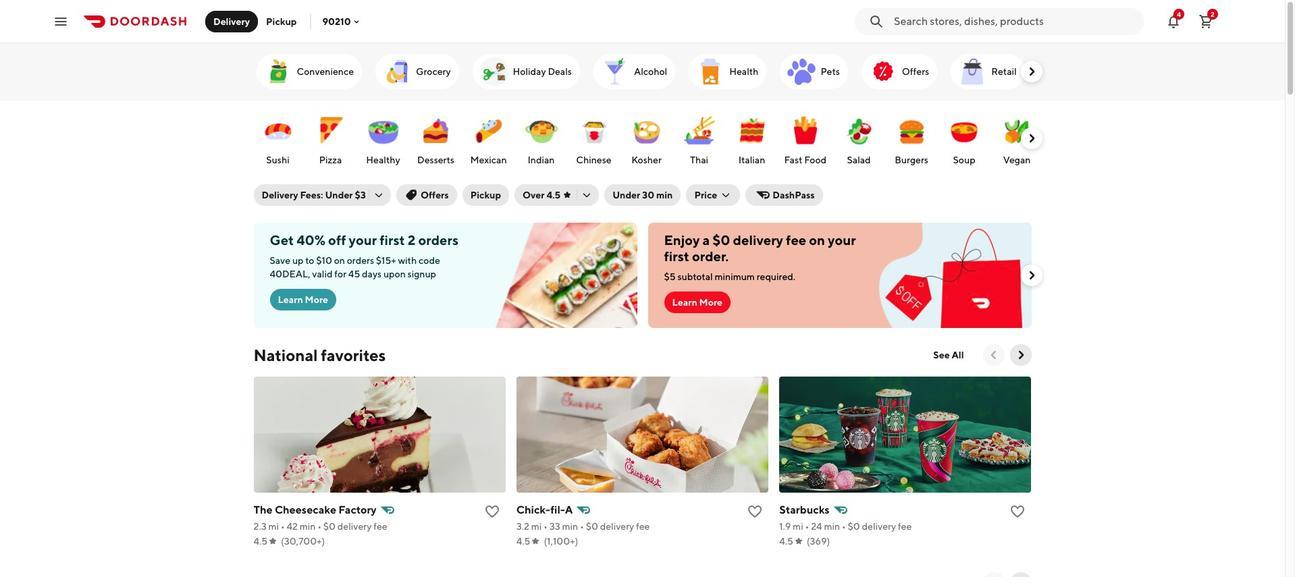 Task type: vqa. For each thing, say whether or not it's contained in the screenshot.
"Full"
no



Task type: locate. For each thing, give the bounding box(es) containing it.
the cheesecake factory
[[254, 504, 377, 517]]

0 horizontal spatial offers
[[421, 190, 449, 201]]

• left 33 at the bottom of page
[[544, 521, 548, 532]]

0 vertical spatial on
[[809, 232, 825, 248]]

1 horizontal spatial under
[[613, 190, 640, 201]]

offers image
[[867, 55, 899, 88]]

4.5 inside over 4.5 button
[[547, 190, 561, 201]]

4.5 for chick-fil-a
[[517, 536, 530, 547]]

chick-
[[517, 504, 551, 517]]

previous button of carousel image
[[987, 348, 1001, 362]]

vegan
[[1003, 155, 1031, 165]]

1 horizontal spatial pickup button
[[462, 184, 509, 206]]

0 horizontal spatial learn more button
[[270, 289, 336, 311]]

1 vertical spatial offers
[[421, 190, 449, 201]]

2 inside button
[[1211, 10, 1215, 18]]

0 horizontal spatial more
[[305, 294, 328, 305]]

1 horizontal spatial first
[[664, 249, 689, 264]]

2 horizontal spatial $​0
[[848, 521, 860, 532]]

$​0 right 24
[[848, 521, 860, 532]]

subtotal
[[678, 272, 713, 282]]

2 under from the left
[[613, 190, 640, 201]]

(1,100+)
[[544, 536, 578, 547]]

mi right 2.3
[[268, 521, 279, 532]]

learn more
[[278, 294, 328, 305], [672, 297, 723, 308]]

first
[[380, 232, 405, 248], [664, 249, 689, 264]]

next button of carousel image
[[1025, 132, 1038, 145], [1014, 348, 1028, 362]]

fee for starbucks
[[898, 521, 912, 532]]

alcohol image
[[599, 55, 631, 88]]

1 horizontal spatial learn more button
[[664, 292, 731, 313]]

chick-fil-a
[[517, 504, 573, 517]]

1 vertical spatial on
[[334, 255, 345, 266]]

learn more down "40deal,"
[[278, 294, 328, 305]]

mi right 3.2
[[531, 521, 542, 532]]

2 • from the left
[[318, 521, 322, 532]]

mi right '1.9'
[[793, 521, 803, 532]]

0 horizontal spatial pickup button
[[258, 10, 305, 32]]

•
[[281, 521, 285, 532], [318, 521, 322, 532], [544, 521, 548, 532], [580, 521, 584, 532], [805, 521, 809, 532], [842, 521, 846, 532]]

health image
[[694, 55, 727, 88]]

save up to $10 on orders $15+ with code 40deal, valid for 45 days upon signup
[[270, 255, 440, 280]]

learn
[[278, 294, 303, 305], [672, 297, 697, 308]]

min right the 30
[[656, 190, 673, 201]]

3 • from the left
[[544, 521, 548, 532]]

pickup button
[[258, 10, 305, 32], [462, 184, 509, 206]]

on down dashpass
[[809, 232, 825, 248]]

1 horizontal spatial learn
[[672, 297, 697, 308]]

1 mi from the left
[[268, 521, 279, 532]]

1 click to add this store to your saved list image from the left
[[747, 504, 763, 520]]

1 horizontal spatial 2
[[1211, 10, 1215, 18]]

mi for chick-
[[531, 521, 542, 532]]

40deal,
[[270, 269, 310, 280]]

learn down the subtotal
[[672, 297, 697, 308]]

delivery
[[213, 16, 250, 27], [262, 190, 298, 201]]

delivery inside enjoy a $0 delivery fee on your first order.
[[733, 232, 783, 248]]

mi for the
[[268, 521, 279, 532]]

pickup button down mexican
[[462, 184, 509, 206]]

desserts
[[417, 155, 454, 165]]

on
[[809, 232, 825, 248], [334, 255, 345, 266]]

holiday
[[513, 66, 546, 77]]

delivery right 24
[[862, 521, 896, 532]]

grocery
[[416, 66, 451, 77]]

price button
[[686, 184, 740, 206]]

on inside save up to $10 on orders $15+ with code 40deal, valid for 45 days upon signup
[[334, 255, 345, 266]]

0 vertical spatial next button of carousel image
[[1025, 65, 1038, 78]]

4
[[1177, 10, 1181, 18]]

fee
[[786, 232, 807, 248], [374, 521, 387, 532], [636, 521, 650, 532], [898, 521, 912, 532]]

0 vertical spatial next button of carousel image
[[1025, 132, 1038, 145]]

first down "enjoy"
[[664, 249, 689, 264]]

learn more down the subtotal
[[672, 297, 723, 308]]

4.5 down '1.9'
[[779, 536, 793, 547]]

1 vertical spatial first
[[664, 249, 689, 264]]

next button of carousel image
[[1025, 65, 1038, 78], [1025, 269, 1038, 282]]

1 vertical spatial pickup
[[471, 190, 501, 201]]

min for chick-fil-a
[[562, 521, 578, 532]]

1 vertical spatial orders
[[347, 255, 374, 266]]

1 next button of carousel image from the top
[[1025, 65, 1038, 78]]

2 $​0 from the left
[[586, 521, 598, 532]]

learn down "40deal,"
[[278, 294, 303, 305]]

delivery inside the delivery button
[[213, 16, 250, 27]]

the
[[254, 504, 273, 517]]

1 horizontal spatial mi
[[531, 521, 542, 532]]

more down valid
[[305, 294, 328, 305]]

3 mi from the left
[[793, 521, 803, 532]]

under inside button
[[613, 190, 640, 201]]

1 your from the left
[[349, 232, 377, 248]]

(30,700+)
[[281, 536, 325, 547]]

4.5 down 2.3
[[254, 536, 268, 547]]

retail link
[[951, 54, 1025, 89]]

dashpass
[[773, 190, 815, 201]]

min inside button
[[656, 190, 673, 201]]

1 horizontal spatial $​0
[[586, 521, 598, 532]]

learn more button down "40deal,"
[[270, 289, 336, 311]]

1 horizontal spatial pickup
[[471, 190, 501, 201]]

1 under from the left
[[325, 190, 353, 201]]

1 horizontal spatial click to add this store to your saved list image
[[1010, 504, 1026, 520]]

1 $​0 from the left
[[323, 521, 336, 532]]

0 horizontal spatial on
[[334, 255, 345, 266]]

under left the 30
[[613, 190, 640, 201]]

first inside enjoy a $0 delivery fee on your first order.
[[664, 249, 689, 264]]

notification bell image
[[1166, 13, 1182, 29]]

delivery right 33 at the bottom of page
[[600, 521, 634, 532]]

grocery image
[[381, 55, 413, 88]]

learn for get 40% off your first 2 orders
[[278, 294, 303, 305]]

0 vertical spatial pickup button
[[258, 10, 305, 32]]

fee for the cheesecake factory
[[374, 521, 387, 532]]

orders up 45
[[347, 255, 374, 266]]

0 vertical spatial pickup
[[266, 16, 297, 27]]

delivery fees: under $3
[[262, 190, 366, 201]]

1 • from the left
[[281, 521, 285, 532]]

0 horizontal spatial learn more
[[278, 294, 328, 305]]

fees:
[[300, 190, 323, 201]]

0 horizontal spatial under
[[325, 190, 353, 201]]

learn more button for 40%
[[270, 289, 336, 311]]

national
[[254, 346, 318, 365]]

min right the 42
[[300, 521, 316, 532]]

0 horizontal spatial learn
[[278, 294, 303, 305]]

0 vertical spatial first
[[380, 232, 405, 248]]

2.3 mi • 42 min • $​0 delivery fee
[[254, 521, 387, 532]]

offers button
[[396, 184, 457, 206]]

1 horizontal spatial on
[[809, 232, 825, 248]]

min right 33 at the bottom of page
[[562, 521, 578, 532]]

0 horizontal spatial your
[[349, 232, 377, 248]]

upon
[[384, 269, 406, 280]]

first up $15+
[[380, 232, 405, 248]]

click to add this store to your saved list image
[[747, 504, 763, 520], [1010, 504, 1026, 520]]

pickup
[[266, 16, 297, 27], [471, 190, 501, 201]]

delivery right '$0'
[[733, 232, 783, 248]]

pickup button up "convenience" icon
[[258, 10, 305, 32]]

4 • from the left
[[580, 521, 584, 532]]

$​0 down the cheesecake factory
[[323, 521, 336, 532]]

2 click to add this store to your saved list image from the left
[[1010, 504, 1026, 520]]

your inside enjoy a $0 delivery fee on your first order.
[[828, 232, 856, 248]]

convenience link
[[256, 54, 362, 89]]

on up for
[[334, 255, 345, 266]]

under
[[325, 190, 353, 201], [613, 190, 640, 201]]

factory
[[339, 504, 377, 517]]

0 vertical spatial 2
[[1211, 10, 1215, 18]]

1 vertical spatial next button of carousel image
[[1025, 269, 1038, 282]]

• down the cheesecake factory
[[318, 521, 322, 532]]

fee for chick-fil-a
[[636, 521, 650, 532]]

more down the subtotal
[[699, 297, 723, 308]]

2 next button of carousel image from the top
[[1025, 269, 1038, 282]]

learn more button down the subtotal
[[664, 292, 731, 313]]

• left the 42
[[281, 521, 285, 532]]

orders
[[418, 232, 459, 248], [347, 255, 374, 266]]

• right 24
[[842, 521, 846, 532]]

offers down desserts
[[421, 190, 449, 201]]

42
[[287, 521, 298, 532]]

6 • from the left
[[842, 521, 846, 532]]

delivery button
[[205, 10, 258, 32]]

1 horizontal spatial offers
[[902, 66, 929, 77]]

0 horizontal spatial click to add this store to your saved list image
[[747, 504, 763, 520]]

sushi
[[266, 155, 290, 165]]

1.9 mi • 24 min • $​0 delivery fee
[[779, 521, 912, 532]]

1 horizontal spatial learn more
[[672, 297, 723, 308]]

2 your from the left
[[828, 232, 856, 248]]

a
[[703, 232, 710, 248]]

1 horizontal spatial your
[[828, 232, 856, 248]]

soup
[[953, 155, 976, 165]]

30
[[642, 190, 654, 201]]

1 horizontal spatial delivery
[[262, 190, 298, 201]]

90210
[[322, 16, 351, 27]]

1 vertical spatial pickup button
[[462, 184, 509, 206]]

min right 24
[[824, 521, 840, 532]]

pickup down mexican
[[471, 190, 501, 201]]

4.5 down 3.2
[[517, 536, 530, 547]]

1 horizontal spatial orders
[[418, 232, 459, 248]]

0 horizontal spatial delivery
[[213, 16, 250, 27]]

0 vertical spatial orders
[[418, 232, 459, 248]]

0 horizontal spatial mi
[[268, 521, 279, 532]]

italian
[[739, 155, 765, 165]]

offers right offers 'icon'
[[902, 66, 929, 77]]

1 horizontal spatial more
[[699, 297, 723, 308]]

min
[[656, 190, 673, 201], [300, 521, 316, 532], [562, 521, 578, 532], [824, 521, 840, 532]]

retail image
[[956, 55, 989, 88]]

over 4.5 button
[[515, 184, 599, 206]]

click to add this store to your saved list image
[[484, 504, 500, 520]]

delivery for delivery fees: under $3
[[262, 190, 298, 201]]

0 horizontal spatial pickup
[[266, 16, 297, 27]]

orders up code
[[418, 232, 459, 248]]

• right 33 at the bottom of page
[[580, 521, 584, 532]]

0 vertical spatial delivery
[[213, 16, 250, 27]]

holiday deals image
[[478, 55, 510, 88]]

convenience image
[[262, 55, 294, 88]]

delivery
[[733, 232, 783, 248], [338, 521, 372, 532], [600, 521, 634, 532], [862, 521, 896, 532]]

more for 40%
[[305, 294, 328, 305]]

$​0 right 33 at the bottom of page
[[586, 521, 598, 532]]

0 horizontal spatial $​0
[[323, 521, 336, 532]]

1 vertical spatial delivery
[[262, 190, 298, 201]]

$15+
[[376, 255, 396, 266]]

0 vertical spatial offers
[[902, 66, 929, 77]]

next button of carousel image up vegan
[[1025, 132, 1038, 145]]

1.9
[[779, 521, 791, 532]]

3 items, open order cart image
[[1198, 13, 1214, 29]]

4.5 right the over
[[547, 190, 561, 201]]

0 horizontal spatial orders
[[347, 255, 374, 266]]

2 horizontal spatial mi
[[793, 521, 803, 532]]

pickup right the delivery button
[[266, 16, 297, 27]]

on inside enjoy a $0 delivery fee on your first order.
[[809, 232, 825, 248]]

• left 24
[[805, 521, 809, 532]]

$​0
[[323, 521, 336, 532], [586, 521, 598, 532], [848, 521, 860, 532]]

Store search: begin typing to search for stores available on DoorDash text field
[[894, 14, 1136, 29]]

delivery down factory
[[338, 521, 372, 532]]

more
[[305, 294, 328, 305], [699, 297, 723, 308]]

holiday deals
[[513, 66, 572, 77]]

off
[[328, 232, 346, 248]]

4.5
[[547, 190, 561, 201], [254, 536, 268, 547], [517, 536, 530, 547], [779, 536, 793, 547]]

delivery for delivery
[[213, 16, 250, 27]]

2 up with
[[408, 232, 416, 248]]

2 right the 4
[[1211, 10, 1215, 18]]

next button of carousel image right previous button of carousel icon
[[1014, 348, 1028, 362]]

min for starbucks
[[824, 521, 840, 532]]

enjoy
[[664, 232, 700, 248]]

alcohol
[[634, 66, 667, 77]]

2 mi from the left
[[531, 521, 542, 532]]

under left $3
[[325, 190, 353, 201]]

required.
[[757, 272, 796, 282]]

offers
[[902, 66, 929, 77], [421, 190, 449, 201]]

0 horizontal spatial 2
[[408, 232, 416, 248]]

offers link
[[862, 54, 938, 89]]



Task type: describe. For each thing, give the bounding box(es) containing it.
minimum
[[715, 272, 755, 282]]

with
[[398, 255, 417, 266]]

click to add this store to your saved list image for starbucks
[[1010, 504, 1026, 520]]

kosher
[[632, 155, 662, 165]]

national favorites
[[254, 346, 386, 365]]

90210 button
[[322, 16, 362, 27]]

4.5 for starbucks
[[779, 536, 793, 547]]

healthy
[[366, 155, 400, 165]]

price
[[695, 190, 717, 201]]

favorites
[[321, 346, 386, 365]]

click to add this store to your saved list image for chick-fil-a
[[747, 504, 763, 520]]

holiday deals link
[[472, 54, 580, 89]]

over 4.5
[[523, 190, 561, 201]]

enjoy a $0 delivery fee on your first order.
[[664, 232, 856, 264]]

see all
[[934, 350, 964, 361]]

delivery for starbucks
[[862, 521, 896, 532]]

learn for enjoy a $0 delivery fee on your first order.
[[672, 297, 697, 308]]

fee inside enjoy a $0 delivery fee on your first order.
[[786, 232, 807, 248]]

open menu image
[[53, 13, 69, 29]]

2.3
[[254, 521, 267, 532]]

pizza
[[319, 155, 342, 165]]

signup
[[408, 269, 436, 280]]

under 30 min button
[[605, 184, 681, 206]]

burgers
[[895, 155, 929, 165]]

0 horizontal spatial first
[[380, 232, 405, 248]]

4.5 for the cheesecake factory
[[254, 536, 268, 547]]

get 40% off your first 2 orders
[[270, 232, 459, 248]]

deals
[[548, 66, 572, 77]]

for
[[334, 269, 347, 280]]

health link
[[689, 54, 767, 89]]

offers inside button
[[421, 190, 449, 201]]

orders inside save up to $10 on orders $15+ with code 40deal, valid for 45 days upon signup
[[347, 255, 374, 266]]

$​0 for a
[[586, 521, 598, 532]]

thai
[[690, 155, 709, 165]]

pets image
[[786, 55, 818, 88]]

1 vertical spatial 2
[[408, 232, 416, 248]]

indian
[[528, 155, 555, 165]]

delivery for chick-fil-a
[[600, 521, 634, 532]]

$5
[[664, 272, 676, 282]]

$3
[[355, 190, 366, 201]]

fil-
[[551, 504, 565, 517]]

national favorites link
[[254, 344, 386, 366]]

grocery link
[[376, 54, 459, 89]]

1 vertical spatial next button of carousel image
[[1014, 348, 1028, 362]]

salad
[[847, 155, 871, 165]]

$10
[[316, 255, 332, 266]]

pets
[[821, 66, 840, 77]]

24
[[811, 521, 822, 532]]

cheesecake
[[275, 504, 336, 517]]

get
[[270, 232, 294, 248]]

more for a
[[699, 297, 723, 308]]

learn more button for a
[[664, 292, 731, 313]]

retail
[[992, 66, 1017, 77]]

under 30 min
[[613, 190, 673, 201]]

order.
[[692, 249, 729, 264]]

up
[[292, 255, 304, 266]]

valid
[[312, 269, 333, 280]]

days
[[362, 269, 382, 280]]

dashpass button
[[746, 184, 823, 206]]

to
[[305, 255, 314, 266]]

min for the cheesecake factory
[[300, 521, 316, 532]]

chinese
[[576, 155, 612, 165]]

$​0 for factory
[[323, 521, 336, 532]]

delivery for the cheesecake factory
[[338, 521, 372, 532]]

5 • from the left
[[805, 521, 809, 532]]

$5 subtotal minimum required.
[[664, 272, 796, 282]]

3 $​0 from the left
[[848, 521, 860, 532]]

40%
[[297, 232, 326, 248]]

pets link
[[780, 54, 848, 89]]

see all link
[[926, 344, 972, 366]]

save
[[270, 255, 290, 266]]

learn more for a
[[672, 297, 723, 308]]

45
[[348, 269, 360, 280]]

mexican
[[470, 155, 507, 165]]

a
[[565, 504, 573, 517]]

all
[[952, 350, 964, 361]]

3.2
[[517, 521, 529, 532]]

33
[[550, 521, 560, 532]]

alcohol link
[[594, 54, 676, 89]]

$0
[[713, 232, 730, 248]]

fast
[[784, 155, 803, 165]]

health
[[730, 66, 759, 77]]

2 button
[[1193, 8, 1220, 35]]

over
[[523, 190, 545, 201]]

convenience
[[297, 66, 354, 77]]

learn more for 40%
[[278, 294, 328, 305]]

code
[[419, 255, 440, 266]]

see
[[934, 350, 950, 361]]

3.2 mi • 33 min • $​0 delivery fee
[[517, 521, 650, 532]]

starbucks
[[779, 504, 830, 517]]

fast food
[[784, 155, 827, 165]]

(369)
[[807, 536, 830, 547]]



